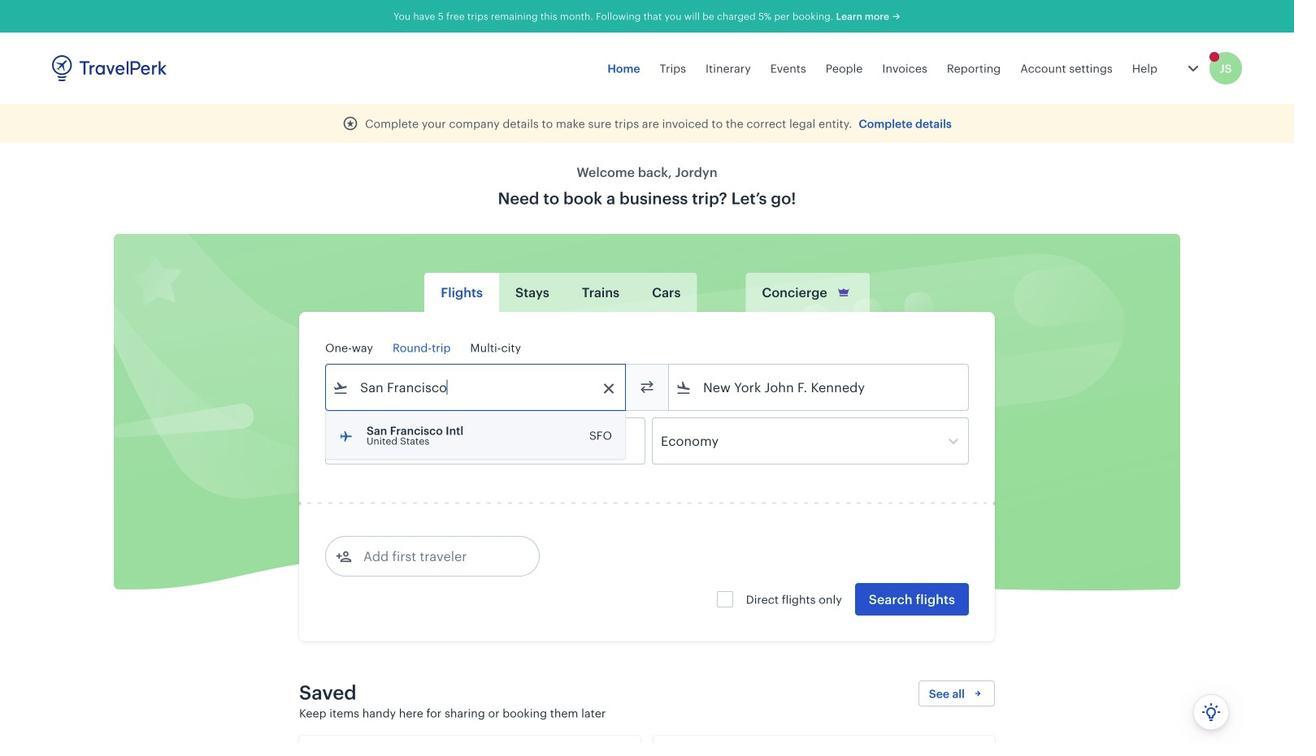 Task type: vqa. For each thing, say whether or not it's contained in the screenshot.
To 'search field'
yes



Task type: describe. For each thing, give the bounding box(es) containing it.
Add first traveler search field
[[352, 544, 521, 570]]

Return text field
[[445, 419, 530, 464]]

Depart text field
[[349, 419, 433, 464]]

From search field
[[349, 375, 604, 401]]



Task type: locate. For each thing, give the bounding box(es) containing it.
To search field
[[692, 375, 947, 401]]



